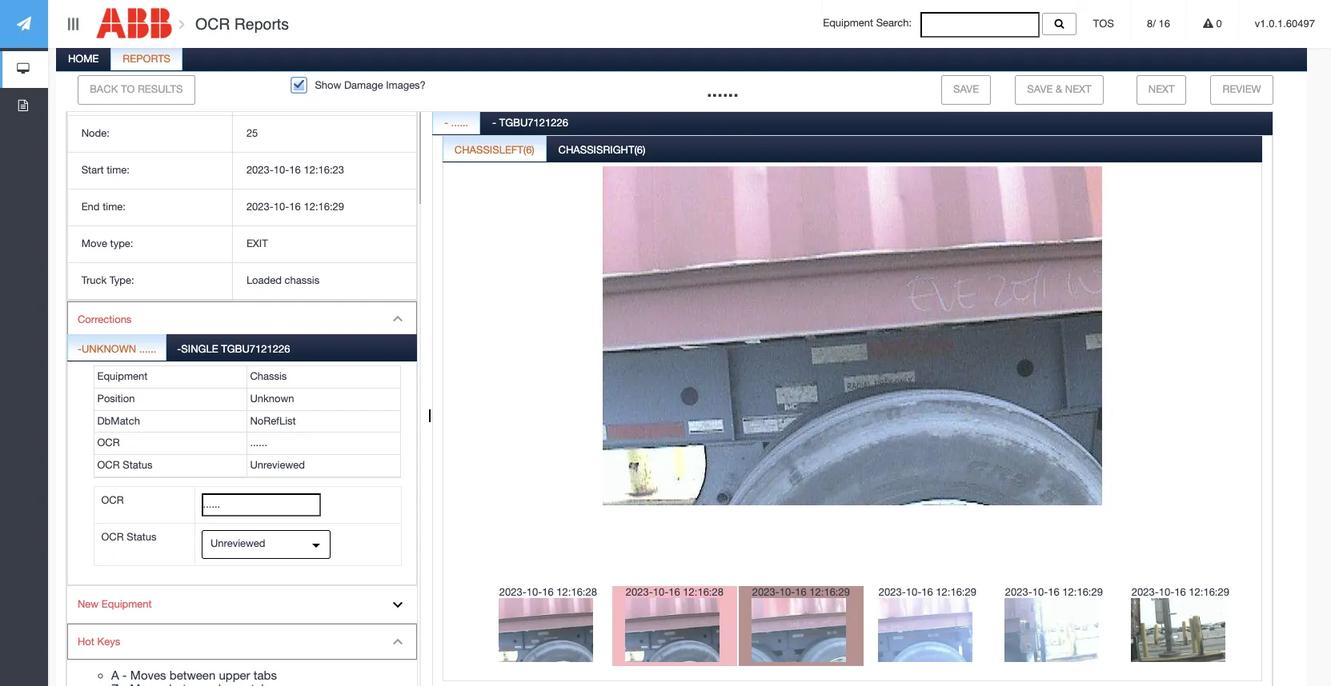 Task type: locate. For each thing, give the bounding box(es) containing it.
equipment up position at bottom left
[[97, 371, 148, 383]]

16 inside dropdown button
[[1159, 18, 1171, 30]]

0 horizontal spatial unknown
[[82, 344, 136, 356]]

0 horizontal spatial tgbu7121226
[[221, 344, 290, 356]]

2 vertical spatial equipment
[[102, 599, 152, 611]]

equipment inside the new equipment link
[[102, 599, 152, 611]]

- for - tgbu7121226
[[492, 117, 497, 129]]

1 horizontal spatial reports
[[234, 15, 289, 33]]

2 12:16:28 from the left
[[683, 587, 724, 599]]

ocr
[[195, 15, 230, 33], [97, 438, 120, 450], [97, 460, 120, 472], [101, 495, 124, 507], [101, 532, 124, 544]]

unreviewed
[[250, 460, 305, 472], [211, 538, 265, 550]]

- up chassisleft(6)
[[492, 117, 497, 129]]

next inside "button"
[[1066, 83, 1092, 95]]

reports
[[234, 15, 289, 33], [123, 53, 171, 65]]

home link
[[57, 44, 110, 76]]

save inside save & next "button"
[[1027, 83, 1053, 95]]

1 vertical spatial unreviewed
[[211, 538, 265, 550]]

1 vertical spatial unknown
[[250, 393, 294, 405]]

v1.0.1.60497 button
[[1239, 0, 1332, 48]]

1 next from the left
[[1066, 83, 1092, 95]]

unreviewed down noreflist
[[250, 460, 305, 472]]

a - moves between upper tabs menu item
[[67, 624, 417, 687]]

1 save from the left
[[954, 83, 979, 95]]

next
[[1066, 83, 1092, 95], [1149, 83, 1175, 95]]

tgbu7121226 up chassisleft(6)
[[499, 117, 568, 129]]

moves
[[130, 670, 166, 683]]

save
[[954, 83, 979, 95], [1027, 83, 1053, 95]]

0 vertical spatial status
[[123, 460, 153, 472]]

tab list containing - ......
[[432, 108, 1273, 687]]

row group containing equipment
[[95, 367, 400, 478]]

1 vertical spatial equipment
[[97, 371, 148, 383]]

unknown
[[82, 344, 136, 356], [250, 393, 294, 405]]

start time:
[[81, 164, 130, 176]]

2 save from the left
[[1027, 83, 1053, 95]]

- inside the -unknown ...... link
[[78, 344, 82, 356]]

0 vertical spatial time:
[[107, 164, 130, 176]]

0 vertical spatial tgbu7121226
[[499, 117, 568, 129]]

1 vertical spatial row group
[[95, 367, 400, 478]]

2 2023-10-16 12:16:28 from the left
[[626, 587, 724, 599]]

results
[[138, 83, 183, 95]]

0 horizontal spatial reports
[[123, 53, 171, 65]]

unknown down the corrections
[[82, 344, 136, 356]]

equipment left search:
[[823, 17, 874, 29]]

0 vertical spatial row group
[[68, 43, 416, 300]]

equipment
[[823, 17, 874, 29], [97, 371, 148, 383], [102, 599, 152, 611]]

- right -unknown ...... on the bottom
[[177, 344, 181, 356]]

1 2023-10-16 12:16:28 from the left
[[499, 587, 597, 599]]

0 horizontal spatial 12:16:28
[[557, 587, 597, 599]]

save inside save button
[[954, 83, 979, 95]]

next button
[[1137, 75, 1187, 105]]

tab list containing -unknown ......
[[67, 335, 417, 586]]

hot
[[78, 636, 94, 648]]

chassisleft(6) link
[[444, 135, 546, 167]]

- tgbu7121226 link
[[481, 108, 580, 140]]

menu item containing corrections
[[67, 302, 417, 587]]

16
[[1159, 18, 1171, 30], [289, 164, 301, 176], [289, 201, 301, 213], [542, 587, 554, 599], [669, 587, 680, 599], [795, 587, 807, 599], [922, 587, 933, 599], [1048, 587, 1060, 599], [1175, 587, 1186, 599]]

None field
[[921, 12, 1040, 37], [201, 494, 321, 517], [921, 12, 1040, 37], [201, 494, 321, 517]]

type:
[[110, 275, 134, 287]]

- inside the a - moves between upper tabs menu item
[[122, 670, 127, 683]]

new equipment link
[[67, 587, 417, 624]]

next right &
[[1066, 83, 1092, 95]]

2023-10-16 12:16:28
[[499, 587, 597, 599], [626, 587, 724, 599]]

- up the chassisleft(6) link
[[444, 117, 448, 129]]

1 vertical spatial status
[[127, 532, 157, 544]]

tab list containing chassisleft(6)
[[443, 135, 1263, 687]]

0 vertical spatial unknown
[[82, 344, 136, 356]]

-single tgbu7121226 link
[[168, 335, 300, 361]]

menu item
[[67, 302, 417, 587]]

0 horizontal spatial next
[[1066, 83, 1092, 95]]

time:
[[107, 164, 130, 176], [103, 201, 126, 213]]

ocr status
[[97, 460, 153, 472], [101, 532, 157, 544]]

tab list
[[432, 108, 1273, 687], [443, 135, 1263, 687], [67, 335, 417, 586]]

time: right end
[[103, 201, 126, 213]]

new
[[78, 599, 99, 611]]

v1.0.1.60497
[[1255, 18, 1316, 30]]

menu item inside a - moves between upper tabs menu
[[67, 302, 417, 587]]

reports inside reports link
[[123, 53, 171, 65]]

- right a
[[122, 670, 127, 683]]

tgbu7121226 up chassis
[[221, 344, 290, 356]]

time: for end time:
[[103, 201, 126, 213]]

node:
[[81, 127, 110, 139]]

1 12:16:28 from the left
[[557, 587, 597, 599]]

tgbu7121226
[[499, 117, 568, 129], [221, 344, 290, 356]]

2023-
[[247, 164, 274, 176], [247, 201, 274, 213], [499, 587, 527, 599], [626, 587, 653, 599], [752, 587, 780, 599], [879, 587, 906, 599], [1006, 587, 1033, 599], [1132, 587, 1159, 599]]

0 vertical spatial unreviewed
[[250, 460, 305, 472]]

1 vertical spatial tgbu7121226
[[221, 344, 290, 356]]

1 horizontal spatial save
[[1027, 83, 1053, 95]]

10-
[[274, 164, 289, 176], [274, 201, 289, 213], [527, 587, 542, 599], [653, 587, 669, 599], [780, 587, 795, 599], [906, 587, 922, 599], [1033, 587, 1048, 599], [1159, 587, 1175, 599]]

0 vertical spatial ocr status
[[97, 460, 153, 472]]

a - moves between upper tabs
[[111, 670, 277, 683]]

row group
[[68, 43, 416, 300], [95, 367, 400, 478]]

1 vertical spatial reports
[[123, 53, 171, 65]]

-unknown ......
[[78, 344, 156, 356]]

- for -unknown ......
[[78, 344, 82, 356]]

time: for start time:
[[107, 164, 130, 176]]

- down the corrections
[[78, 344, 82, 356]]

back to results button
[[78, 75, 195, 105]]

1 horizontal spatial next
[[1149, 83, 1175, 95]]

25
[[247, 127, 258, 139]]

1 horizontal spatial 2023-10-16 12:16:28
[[626, 587, 724, 599]]

0 vertical spatial equipment
[[823, 17, 874, 29]]

move
[[81, 238, 107, 250]]

&
[[1056, 83, 1063, 95]]

ocr status down dbmatch
[[97, 460, 153, 472]]

2 next from the left
[[1149, 83, 1175, 95]]

- inside - tgbu7121226 link
[[492, 117, 497, 129]]

- for -single tgbu7121226
[[177, 344, 181, 356]]

- inside -single tgbu7121226 link
[[177, 344, 181, 356]]

unknown up noreflist
[[250, 393, 294, 405]]

chassisright(6)
[[559, 144, 646, 156]]

equipment search:
[[823, 17, 921, 29]]

- inside - ...... link
[[444, 117, 448, 129]]

tab list inside a - moves between upper tabs menu
[[67, 335, 417, 586]]

1 horizontal spatial 12:16:28
[[683, 587, 724, 599]]

0 horizontal spatial save
[[954, 83, 979, 95]]

12:16:28
[[557, 587, 597, 599], [683, 587, 724, 599]]

8/ 16 button
[[1131, 0, 1187, 48]]

0 vertical spatial reports
[[234, 15, 289, 33]]

hot keys
[[78, 636, 120, 648]]

a
[[111, 670, 119, 683]]

chassis
[[285, 275, 320, 287]]

keys
[[97, 636, 120, 648]]

dbmatch
[[97, 415, 140, 427]]

0 horizontal spatial 2023-10-16 12:16:28
[[499, 587, 597, 599]]

next down 8/ 16 dropdown button
[[1149, 83, 1175, 95]]

tos button
[[1077, 0, 1131, 48]]

status up new equipment
[[127, 532, 157, 544]]

2023-10-16 12:16:29
[[247, 201, 344, 213], [752, 587, 850, 599], [879, 587, 977, 599], [1006, 587, 1103, 599], [1132, 587, 1230, 599]]

status down dbmatch
[[123, 460, 153, 472]]

status
[[123, 460, 153, 472], [127, 532, 157, 544]]

equipment right new
[[102, 599, 152, 611]]

row group containing node:
[[68, 43, 416, 300]]

chassis
[[250, 371, 287, 383]]

1 horizontal spatial unknown
[[250, 393, 294, 405]]

-
[[444, 117, 448, 129], [492, 117, 497, 129], [78, 344, 82, 356], [177, 344, 181, 356], [122, 670, 127, 683]]

1 vertical spatial time:
[[103, 201, 126, 213]]

tos
[[1093, 18, 1115, 30]]

chassisleft(6)
[[455, 144, 535, 156]]

time: right start
[[107, 164, 130, 176]]

2023-10-16 12:16:23
[[247, 164, 344, 176]]

navigation
[[0, 0, 48, 125]]

search:
[[877, 17, 912, 29]]

unreviewed up the new equipment link
[[211, 538, 265, 550]]

12:16:29
[[304, 201, 344, 213], [810, 587, 850, 599], [936, 587, 977, 599], [1063, 587, 1103, 599], [1189, 587, 1230, 599]]

......
[[707, 78, 739, 101], [451, 117, 469, 129], [139, 344, 156, 356], [250, 438, 267, 450]]

ocr status up new equipment
[[101, 532, 157, 544]]

reports link
[[112, 44, 182, 76]]

move type:
[[81, 238, 133, 250]]



Task type: vqa. For each thing, say whether or not it's contained in the screenshot.
Last
no



Task type: describe. For each thing, give the bounding box(es) containing it.
show damage images?
[[315, 79, 426, 91]]

review button
[[1211, 75, 1274, 105]]

save & next
[[1027, 83, 1092, 95]]

save for save & next
[[1027, 83, 1053, 95]]

warning image
[[1203, 18, 1214, 29]]

loaded chassis
[[247, 275, 320, 287]]

save button
[[942, 75, 991, 105]]

hot keys link
[[67, 624, 417, 662]]

chassisright(6) link
[[547, 135, 657, 167]]

single
[[181, 344, 218, 356]]

back
[[90, 83, 118, 95]]

end time:
[[81, 201, 126, 213]]

- for - ......
[[444, 117, 448, 129]]

bars image
[[66, 18, 80, 30]]

new equipment
[[78, 599, 152, 611]]

0 button
[[1187, 0, 1239, 48]]

upper
[[219, 670, 250, 683]]

next inside button
[[1149, 83, 1175, 95]]

...... tab list
[[54, 4, 1308, 687]]

equipment for equipment search:
[[823, 17, 874, 29]]

exit
[[247, 238, 268, 250]]

truck type:
[[81, 275, 134, 287]]

home
[[68, 53, 99, 65]]

1 horizontal spatial tgbu7121226
[[499, 117, 568, 129]]

-unknown ...... link
[[68, 335, 166, 361]]

1 vertical spatial ocr status
[[101, 532, 157, 544]]

damage
[[344, 79, 383, 91]]

end
[[81, 201, 100, 213]]

2023-10-16 12:16:29 inside a - moves between upper tabs menu
[[247, 201, 344, 213]]

8/ 16
[[1147, 18, 1171, 30]]

12:16:29 inside a - moves between upper tabs menu
[[304, 201, 344, 213]]

- ...... link
[[433, 108, 480, 140]]

equipment for equipment
[[97, 371, 148, 383]]

a - moves between upper tabs menu
[[66, 4, 418, 687]]

0
[[1214, 18, 1223, 30]]

tabs
[[254, 670, 277, 683]]

back to results
[[90, 83, 183, 95]]

12:16:23
[[304, 164, 344, 176]]

position
[[97, 393, 135, 405]]

start
[[81, 164, 104, 176]]

corrections link
[[67, 302, 417, 339]]

truck
[[81, 275, 107, 287]]

save & next button
[[1015, 75, 1104, 105]]

-single tgbu7121226
[[177, 344, 290, 356]]

to
[[121, 83, 135, 95]]

corrections
[[78, 314, 132, 326]]

8/
[[1147, 18, 1156, 30]]

type:
[[110, 238, 133, 250]]

loaded
[[247, 275, 282, 287]]

- tgbu7121226
[[492, 117, 568, 129]]

show
[[315, 79, 341, 91]]

review
[[1223, 83, 1262, 95]]

ocr reports
[[191, 15, 289, 33]]

search image
[[1055, 18, 1065, 29]]

noreflist
[[250, 415, 296, 427]]

save for save
[[954, 83, 979, 95]]

row group inside 'menu item'
[[95, 367, 400, 478]]

tgbu7121226 inside 'menu item'
[[221, 344, 290, 356]]

between
[[170, 670, 216, 683]]

images?
[[386, 79, 426, 91]]

- ......
[[444, 117, 469, 129]]



